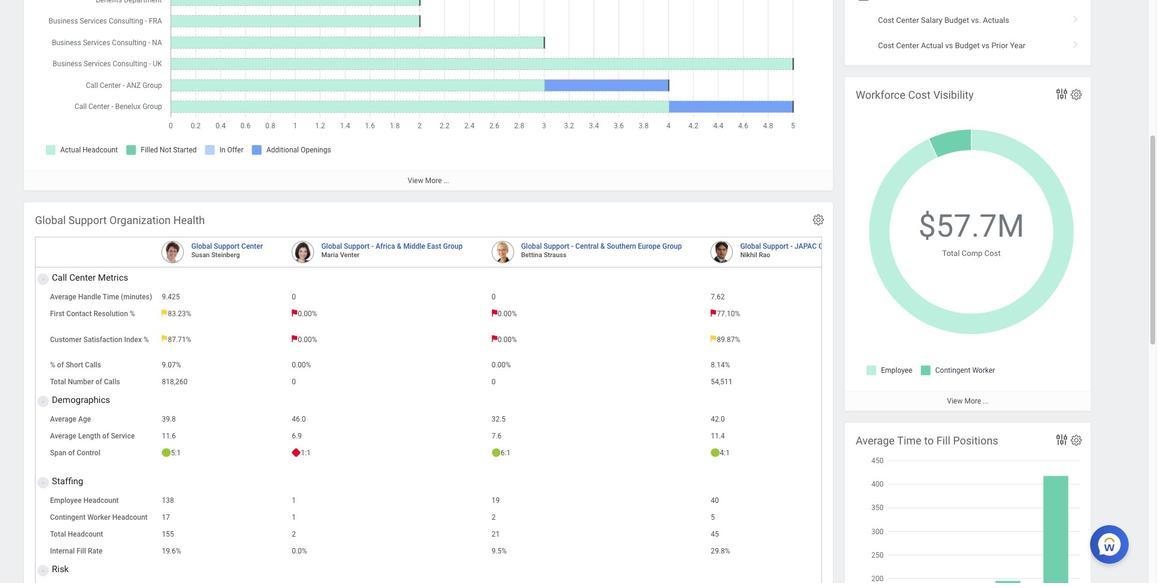 Task type: locate. For each thing, give the bounding box(es) containing it.
susan steinberg
[[191, 251, 240, 259]]

average up span
[[50, 432, 76, 441]]

2 vertical spatial %
[[50, 361, 55, 370]]

risk
[[52, 564, 69, 575]]

1 for 138
[[292, 497, 296, 505]]

2 group from the left
[[663, 242, 682, 251]]

time inside global support organization health element
[[103, 293, 119, 302]]

9.5%
[[492, 548, 507, 556]]

global support organization health element
[[24, 203, 1158, 584]]

global up maria
[[321, 242, 342, 251]]

- left japac
[[791, 242, 793, 251]]

1 1 from the top
[[292, 497, 296, 505]]

average left the 'age'
[[50, 415, 76, 424]]

0 horizontal spatial view more ...
[[408, 177, 449, 185]]

2 vertical spatial total
[[50, 531, 66, 539]]

1 vertical spatial configure and view chart data image
[[1055, 433, 1070, 447]]

demographics
[[52, 395, 110, 406]]

budget left vs.
[[945, 16, 970, 25]]

menu group image
[[856, 0, 872, 3]]

rate
[[88, 548, 103, 556]]

1 horizontal spatial ...
[[983, 397, 989, 406]]

calls
[[85, 361, 101, 370], [104, 378, 120, 387]]

1 horizontal spatial fill
[[937, 435, 951, 447]]

organization
[[109, 214, 171, 227]]

17
[[162, 514, 170, 522]]

global for global support - japac group nikhil rao
[[741, 242, 761, 251]]

global inside "link"
[[521, 242, 542, 251]]

customer satisfaction index %
[[50, 336, 149, 344]]

0 vertical spatial more
[[425, 177, 442, 185]]

1 horizontal spatial view more ...
[[948, 397, 989, 406]]

1 horizontal spatial %
[[130, 310, 135, 318]]

support
[[68, 214, 107, 227], [214, 242, 240, 251], [344, 242, 370, 251], [544, 242, 570, 251], [763, 242, 789, 251]]

vs right actual
[[946, 41, 954, 50]]

worker
[[87, 514, 110, 522]]

2 vertical spatial collapse image
[[38, 564, 45, 579]]

calls right short
[[85, 361, 101, 370]]

index
[[124, 336, 142, 344]]

collapse image left risk
[[38, 564, 45, 579]]

1 collapse image from the top
[[38, 395, 45, 409]]

1 horizontal spatial vs
[[982, 41, 990, 50]]

total inside $57.7m total comp cost
[[943, 249, 960, 258]]

155
[[162, 531, 174, 539]]

...
[[444, 177, 449, 185], [983, 397, 989, 406]]

view for the left view more ... link
[[408, 177, 424, 185]]

headcount up internal fill rate on the left bottom of page
[[68, 531, 103, 539]]

fill right to
[[937, 435, 951, 447]]

headcount up worker
[[83, 497, 119, 505]]

32.5
[[492, 415, 506, 424]]

1 vertical spatial collapse image
[[38, 476, 45, 491]]

cost left the 'visibility'
[[909, 89, 931, 101]]

... for the left view more ... link
[[444, 177, 449, 185]]

1 horizontal spatial calls
[[104, 378, 120, 387]]

total left number
[[50, 378, 66, 387]]

- inside "link"
[[571, 242, 574, 251]]

0 horizontal spatial %
[[50, 361, 55, 370]]

1 configure and view chart data image from the top
[[1055, 87, 1070, 101]]

9.425
[[162, 293, 180, 302]]

0 horizontal spatial calls
[[85, 361, 101, 370]]

0 vertical spatial configure and view chart data image
[[1055, 87, 1070, 101]]

46.0
[[292, 415, 306, 424]]

2 1 from the top
[[292, 514, 296, 522]]

view more ... link
[[24, 171, 833, 191], [845, 391, 1091, 411]]

- inside 'global support - japac group nikhil rao'
[[791, 242, 793, 251]]

support inside global support - africa & middle east group maria venter
[[344, 242, 370, 251]]

global up call
[[35, 214, 66, 227]]

cost center salary budget vs. actuals link
[[845, 8, 1091, 33]]

steinberg
[[211, 251, 240, 259]]

0 horizontal spatial 2
[[292, 531, 296, 539]]

headcount right worker
[[112, 514, 148, 522]]

group right "east"
[[443, 242, 463, 251]]

1 vertical spatial view more ...
[[948, 397, 989, 406]]

& right africa
[[397, 242, 402, 251]]

1:1
[[301, 449, 311, 458]]

group right europe
[[663, 242, 682, 251]]

1 vertical spatial time
[[898, 435, 922, 447]]

handle
[[78, 293, 101, 302]]

0 vertical spatial fill
[[937, 435, 951, 447]]

span of control
[[50, 449, 100, 458]]

vs
[[946, 41, 954, 50], [982, 41, 990, 50]]

view
[[408, 177, 424, 185], [948, 397, 963, 406]]

expand image
[[36, 277, 51, 285]]

% right the "index"
[[144, 336, 149, 344]]

1 horizontal spatial time
[[898, 435, 922, 447]]

1 horizontal spatial group
[[663, 242, 682, 251]]

1
[[292, 497, 296, 505], [292, 514, 296, 522]]

0 horizontal spatial time
[[103, 293, 119, 302]]

global for global support - africa & middle east group maria venter
[[321, 242, 342, 251]]

0 vertical spatial calls
[[85, 361, 101, 370]]

collapse image for demographics
[[38, 395, 45, 409]]

1 vertical spatial fill
[[77, 548, 86, 556]]

1 vs from the left
[[946, 41, 954, 50]]

actuals
[[983, 16, 1010, 25]]

2 & from the left
[[601, 242, 605, 251]]

1 vertical spatial budget
[[955, 41, 980, 50]]

83.23%
[[168, 310, 191, 318]]

0 horizontal spatial &
[[397, 242, 402, 251]]

configure and view chart data image for workforce cost visibility
[[1055, 87, 1070, 101]]

contingent worker headcount
[[50, 514, 148, 522]]

center
[[897, 16, 920, 25], [897, 41, 920, 50], [242, 242, 263, 251], [69, 273, 96, 283]]

first
[[50, 310, 65, 318]]

0 vertical spatial headcount
[[83, 497, 119, 505]]

5
[[711, 514, 715, 522]]

support up strauss
[[544, 242, 570, 251]]

employee headcount
[[50, 497, 119, 505]]

global up susan
[[191, 242, 212, 251]]

support up venter
[[344, 242, 370, 251]]

view inside workforce cost visibility element
[[948, 397, 963, 406]]

support for global support - japac group nikhil rao
[[763, 242, 789, 251]]

2 collapse image from the top
[[38, 476, 45, 491]]

- inside global support - africa & middle east group maria venter
[[372, 242, 374, 251]]

list
[[845, 8, 1091, 58]]

more inside "headcount plan to pipeline" element
[[425, 177, 442, 185]]

support inside global support center link
[[214, 242, 240, 251]]

$57.7m button
[[919, 206, 1027, 248]]

0 vertical spatial total
[[943, 249, 960, 258]]

1 horizontal spatial &
[[601, 242, 605, 251]]

collapse image for risk
[[38, 564, 45, 579]]

global up nikhil
[[741, 242, 761, 251]]

0 horizontal spatial ...
[[444, 177, 449, 185]]

global
[[35, 214, 66, 227], [191, 242, 212, 251], [321, 242, 342, 251], [521, 242, 542, 251], [741, 242, 761, 251]]

0 horizontal spatial -
[[372, 242, 374, 251]]

1 horizontal spatial view more ... link
[[845, 391, 1091, 411]]

center for metrics
[[69, 273, 96, 283]]

support up rao on the top right of the page
[[763, 242, 789, 251]]

cost right comp
[[985, 249, 1001, 258]]

global for global support center
[[191, 242, 212, 251]]

average left to
[[856, 435, 895, 447]]

1 horizontal spatial view
[[948, 397, 963, 406]]

1 vertical spatial %
[[144, 336, 149, 344]]

0 vertical spatial view more ... link
[[24, 171, 833, 191]]

0 vertical spatial ...
[[444, 177, 449, 185]]

maria
[[321, 251, 338, 259]]

1 horizontal spatial more
[[965, 397, 982, 406]]

3 - from the left
[[791, 242, 793, 251]]

5:1
[[171, 449, 181, 458]]

0 vertical spatial 2
[[492, 514, 496, 522]]

group for global support - africa & middle east group maria venter
[[443, 242, 463, 251]]

1 group from the left
[[443, 242, 463, 251]]

average for average age
[[50, 415, 76, 424]]

2 - from the left
[[571, 242, 574, 251]]

fill left rate on the left bottom
[[77, 548, 86, 556]]

1 for 17
[[292, 514, 296, 522]]

of right the length
[[102, 432, 109, 441]]

global support - japac group nikhil rao
[[741, 242, 839, 259]]

support inside 'global support - japac group nikhil rao'
[[763, 242, 789, 251]]

time left to
[[898, 435, 922, 447]]

0 horizontal spatial vs
[[946, 41, 954, 50]]

7.6
[[492, 432, 502, 441]]

2 up 0.0%
[[292, 531, 296, 539]]

1 vertical spatial 1
[[292, 514, 296, 522]]

time inside 'element'
[[898, 435, 922, 447]]

global support center link
[[191, 240, 263, 251]]

span
[[50, 449, 66, 458]]

group
[[443, 242, 463, 251], [663, 242, 682, 251], [819, 242, 839, 251]]

support inside global support - central & southern europe group "link"
[[544, 242, 570, 251]]

3 group from the left
[[819, 242, 839, 251]]

2 horizontal spatial -
[[791, 242, 793, 251]]

configure and view chart data image left configure average time to fill positions image
[[1055, 433, 1070, 447]]

0 horizontal spatial view
[[408, 177, 424, 185]]

global support - central & southern europe group link
[[521, 240, 682, 251]]

1 vertical spatial calls
[[104, 378, 120, 387]]

total
[[943, 249, 960, 258], [50, 378, 66, 387], [50, 531, 66, 539]]

configure and view chart data image
[[1055, 87, 1070, 101], [1055, 433, 1070, 447]]

salary
[[921, 16, 943, 25]]

2 vs from the left
[[982, 41, 990, 50]]

- for africa
[[372, 242, 374, 251]]

- left africa
[[372, 242, 374, 251]]

... inside workforce cost visibility element
[[983, 397, 989, 406]]

0 vertical spatial %
[[130, 310, 135, 318]]

0 vertical spatial 1
[[292, 497, 296, 505]]

japac
[[795, 242, 817, 251]]

global inside global support - africa & middle east group maria venter
[[321, 242, 342, 251]]

vs left prior
[[982, 41, 990, 50]]

0 horizontal spatial group
[[443, 242, 463, 251]]

collapse image left demographics
[[38, 395, 45, 409]]

0 vertical spatial collapse image
[[38, 395, 45, 409]]

1 vertical spatial more
[[965, 397, 982, 406]]

& for central
[[601, 242, 605, 251]]

headcount
[[83, 497, 119, 505], [112, 514, 148, 522], [68, 531, 103, 539]]

-
[[372, 242, 374, 251], [571, 242, 574, 251], [791, 242, 793, 251]]

global support - africa & middle east group link
[[321, 240, 463, 251]]

average inside average time to fill positions 'element'
[[856, 435, 895, 447]]

configure global support organization health image
[[812, 213, 825, 227]]

2 horizontal spatial %
[[144, 336, 149, 344]]

more inside workforce cost visibility element
[[965, 397, 982, 406]]

0 vertical spatial time
[[103, 293, 119, 302]]

0
[[292, 293, 296, 302], [492, 293, 496, 302], [292, 378, 296, 387], [492, 378, 496, 387]]

1 vertical spatial total
[[50, 378, 66, 387]]

1 vertical spatial ...
[[983, 397, 989, 406]]

collapse image left staffing
[[38, 476, 45, 491]]

support for global support - central & southern europe group
[[544, 242, 570, 251]]

budget down cost center salary budget vs. actuals link
[[955, 41, 980, 50]]

metrics
[[98, 273, 128, 283]]

0.00%
[[298, 310, 317, 318], [498, 310, 517, 318], [298, 336, 317, 344], [498, 336, 517, 344], [292, 361, 311, 370], [492, 361, 511, 370]]

1 horizontal spatial -
[[571, 242, 574, 251]]

1 & from the left
[[397, 242, 402, 251]]

% down (minutes)
[[130, 310, 135, 318]]

1 horizontal spatial 2
[[492, 514, 496, 522]]

more
[[425, 177, 442, 185], [965, 397, 982, 406]]

0 vertical spatial view
[[408, 177, 424, 185]]

0 horizontal spatial more
[[425, 177, 442, 185]]

... for the bottommost view more ... link
[[983, 397, 989, 406]]

support left "organization"
[[68, 214, 107, 227]]

group inside global support - africa & middle east group maria venter
[[443, 242, 463, 251]]

$57.7m
[[919, 208, 1025, 245]]

% for first contact resolution %
[[130, 310, 135, 318]]

2 horizontal spatial group
[[819, 242, 839, 251]]

calls for total number of calls
[[104, 378, 120, 387]]

group right japac
[[819, 242, 839, 251]]

average up first
[[50, 293, 76, 302]]

group for global support - central & southern europe group
[[663, 242, 682, 251]]

control
[[77, 449, 100, 458]]

budget
[[945, 16, 970, 25], [955, 41, 980, 50]]

time up resolution
[[103, 293, 119, 302]]

... inside "headcount plan to pipeline" element
[[444, 177, 449, 185]]

3 collapse image from the top
[[38, 564, 45, 579]]

customer
[[50, 336, 82, 344]]

2 vertical spatial headcount
[[68, 531, 103, 539]]

global up the 'bettina'
[[521, 242, 542, 251]]

11.4
[[711, 432, 725, 441]]

workforce
[[856, 89, 906, 101]]

average age
[[50, 415, 91, 424]]

cost center actual vs budget vs prior year
[[878, 41, 1026, 50]]

group inside 'global support - japac group nikhil rao'
[[819, 242, 839, 251]]

workforce cost visibility
[[856, 89, 974, 101]]

configure and view chart data image left configure workforce cost visibility image
[[1055, 87, 1070, 101]]

(minutes)
[[121, 293, 152, 302]]

29.8%
[[711, 548, 730, 556]]

& inside "link"
[[601, 242, 605, 251]]

total for 21
[[50, 531, 66, 539]]

& right the 'central'
[[601, 242, 605, 251]]

calls right number
[[104, 378, 120, 387]]

2 configure and view chart data image from the top
[[1055, 433, 1070, 447]]

1 - from the left
[[372, 242, 374, 251]]

view inside "headcount plan to pipeline" element
[[408, 177, 424, 185]]

& inside global support - africa & middle east group maria venter
[[397, 242, 402, 251]]

support up steinberg
[[214, 242, 240, 251]]

global support - central & southern europe group
[[521, 242, 682, 251]]

of
[[57, 361, 64, 370], [96, 378, 102, 387], [102, 432, 109, 441], [68, 449, 75, 458]]

2 up 21
[[492, 514, 496, 522]]

contingent
[[50, 514, 86, 522]]

1 vertical spatial view more ... link
[[845, 391, 1091, 411]]

collapse image
[[38, 395, 45, 409], [38, 476, 45, 491], [38, 564, 45, 579]]

% left short
[[50, 361, 55, 370]]

group inside "link"
[[663, 242, 682, 251]]

call center metrics
[[52, 273, 128, 283]]

- left the 'central'
[[571, 242, 574, 251]]

visibility
[[934, 89, 974, 101]]

total up internal
[[50, 531, 66, 539]]

1 vertical spatial view
[[948, 397, 963, 406]]

0 vertical spatial view more ...
[[408, 177, 449, 185]]

fill inside 'element'
[[937, 435, 951, 447]]

positions
[[954, 435, 999, 447]]

0 horizontal spatial fill
[[77, 548, 86, 556]]

total left comp
[[943, 249, 960, 258]]

staffing
[[52, 476, 83, 487]]

global inside 'global support - japac group nikhil rao'
[[741, 242, 761, 251]]



Task type: vqa. For each thing, say whether or not it's contained in the screenshot.
Employee'S Photo (Logan Mcneil)
no



Task type: describe. For each thing, give the bounding box(es) containing it.
average time to fill positions element
[[845, 423, 1091, 584]]

center for actual
[[897, 41, 920, 50]]

cost center salary budget vs. actuals
[[878, 16, 1010, 25]]

average handle time (minutes)
[[50, 293, 152, 302]]

year
[[1010, 41, 1026, 50]]

19.6%
[[162, 548, 181, 556]]

satisfaction
[[83, 336, 122, 344]]

configure workforce cost visibility image
[[1070, 88, 1083, 101]]

0 horizontal spatial view more ... link
[[24, 171, 833, 191]]

9.07%
[[162, 361, 181, 370]]

6.9
[[292, 432, 302, 441]]

average for average length of service
[[50, 432, 76, 441]]

- for central
[[571, 242, 574, 251]]

average for average handle time (minutes)
[[50, 293, 76, 302]]

& for africa
[[397, 242, 402, 251]]

age
[[78, 415, 91, 424]]

more for the bottommost view more ... link
[[965, 397, 982, 406]]

cost left actual
[[878, 41, 895, 50]]

chevron right image
[[1068, 37, 1084, 49]]

global support - japac group link
[[741, 240, 839, 251]]

total for 0
[[50, 378, 66, 387]]

europe
[[638, 242, 661, 251]]

global support - africa & middle east group maria venter
[[321, 242, 463, 259]]

calls for % of short calls
[[85, 361, 101, 370]]

global support organization health
[[35, 214, 205, 227]]

11.6
[[162, 432, 176, 441]]

19
[[492, 497, 500, 505]]

1 vertical spatial 2
[[292, 531, 296, 539]]

length
[[78, 432, 101, 441]]

first contact resolution %
[[50, 310, 135, 318]]

fill inside global support organization health element
[[77, 548, 86, 556]]

global for global support - central & southern europe group
[[521, 242, 542, 251]]

headcount for total headcount
[[68, 531, 103, 539]]

42.0
[[711, 415, 725, 424]]

resolution
[[94, 310, 128, 318]]

number
[[68, 378, 94, 387]]

87.71%
[[168, 336, 191, 344]]

configure average time to fill positions image
[[1070, 434, 1083, 447]]

nikhil
[[741, 251, 758, 259]]

comp
[[962, 249, 983, 258]]

4:1
[[720, 449, 730, 458]]

average length of service
[[50, 432, 135, 441]]

workforce cost visibility element
[[845, 77, 1091, 411]]

africa
[[376, 242, 395, 251]]

89.87%
[[717, 336, 741, 344]]

total number of calls
[[50, 378, 120, 387]]

support for global support center
[[214, 242, 240, 251]]

vs.
[[972, 16, 981, 25]]

collapse image for staffing
[[38, 476, 45, 491]]

54,511
[[711, 378, 733, 387]]

of right number
[[96, 378, 102, 387]]

venter
[[340, 251, 360, 259]]

average for average time to fill positions
[[856, 435, 895, 447]]

east
[[427, 242, 441, 251]]

cost left the salary
[[878, 16, 895, 25]]

global support center
[[191, 242, 263, 251]]

actual
[[921, 41, 944, 50]]

0.0%
[[292, 548, 307, 556]]

more for the left view more ... link
[[425, 177, 442, 185]]

contact
[[66, 310, 92, 318]]

view for the bottommost view more ... link
[[948, 397, 963, 406]]

prior
[[992, 41, 1009, 50]]

0 vertical spatial budget
[[945, 16, 970, 25]]

6:1
[[501, 449, 511, 458]]

southern
[[607, 242, 636, 251]]

configure and view chart data image for average time to fill positions
[[1055, 433, 1070, 447]]

21
[[492, 531, 500, 539]]

138
[[162, 497, 174, 505]]

77.10%
[[717, 310, 741, 318]]

chevron right image
[[1068, 12, 1084, 24]]

8.14%
[[711, 361, 730, 370]]

39.8
[[162, 415, 176, 424]]

rao
[[759, 251, 771, 259]]

support for global support - africa & middle east group maria venter
[[344, 242, 370, 251]]

1 vertical spatial headcount
[[112, 514, 148, 522]]

global for global support organization health
[[35, 214, 66, 227]]

- for japac
[[791, 242, 793, 251]]

service
[[111, 432, 135, 441]]

cost center actual vs budget vs prior year link
[[845, 33, 1091, 58]]

view more ... inside "headcount plan to pipeline" element
[[408, 177, 449, 185]]

susan
[[191, 251, 210, 259]]

central
[[576, 242, 599, 251]]

list containing cost center salary budget vs. actuals
[[845, 8, 1091, 58]]

40
[[711, 497, 719, 505]]

headcount for employee headcount
[[83, 497, 119, 505]]

45
[[711, 531, 719, 539]]

of right span
[[68, 449, 75, 458]]

strauss
[[544, 251, 567, 259]]

short
[[66, 361, 83, 370]]

$57.7m total comp cost
[[919, 208, 1025, 258]]

middle
[[403, 242, 426, 251]]

to
[[925, 435, 934, 447]]

support for global support organization health
[[68, 214, 107, 227]]

total headcount
[[50, 531, 103, 539]]

headcount plan to pipeline element
[[24, 0, 833, 191]]

health
[[173, 214, 205, 227]]

bettina strauss
[[521, 251, 567, 259]]

cost inside $57.7m total comp cost
[[985, 249, 1001, 258]]

of left short
[[57, 361, 64, 370]]

% of short calls
[[50, 361, 101, 370]]

call
[[52, 273, 67, 283]]

818,260
[[162, 378, 188, 387]]

employee
[[50, 497, 82, 505]]

center for salary
[[897, 16, 920, 25]]

% for customer satisfaction index %
[[144, 336, 149, 344]]

view more ... inside workforce cost visibility element
[[948, 397, 989, 406]]

7.62
[[711, 293, 725, 302]]



